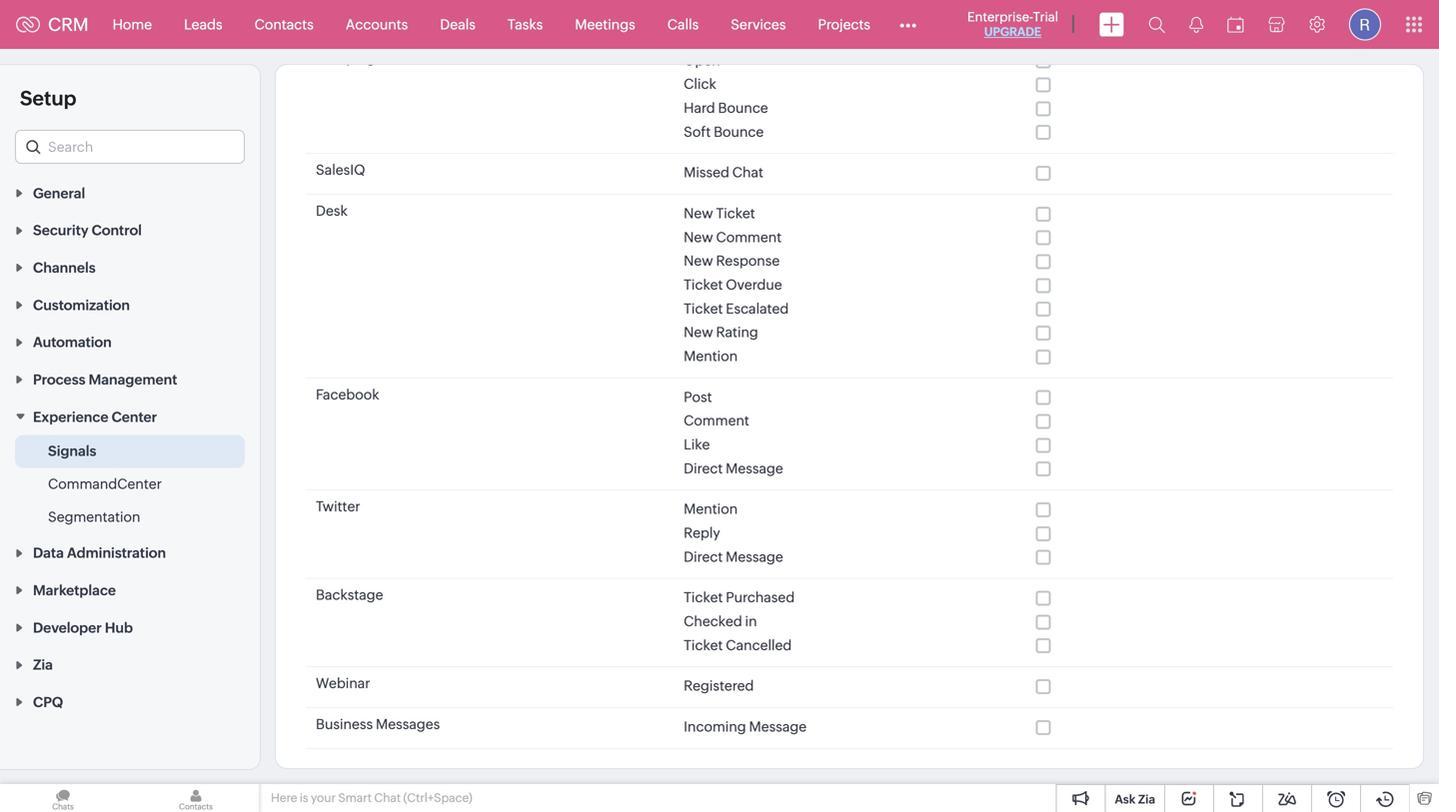 Task type: describe. For each thing, give the bounding box(es) containing it.
overdue
[[726, 277, 782, 293]]

hub
[[105, 620, 133, 636]]

leads link
[[168, 0, 239, 48]]

calls
[[668, 16, 699, 32]]

new rating
[[684, 325, 759, 341]]

here is your smart chat (ctrl+space)
[[271, 792, 473, 805]]

segmentation link
[[48, 507, 140, 527]]

leads
[[184, 16, 223, 32]]

tasks link
[[492, 0, 559, 48]]

business
[[316, 717, 373, 733]]

security control button
[[0, 211, 260, 249]]

is
[[300, 792, 309, 805]]

new for new comment
[[684, 229, 713, 245]]

0 horizontal spatial chat
[[374, 792, 401, 805]]

process management
[[33, 372, 177, 388]]

missed
[[684, 165, 730, 181]]

setup
[[20, 87, 76, 110]]

2 mention from the top
[[684, 502, 738, 518]]

experience center region
[[0, 435, 260, 534]]

projects
[[818, 16, 871, 32]]

1 vertical spatial zia
[[1139, 793, 1156, 807]]

commandcenter link
[[48, 474, 162, 494]]

new for new ticket
[[684, 205, 713, 221]]

new for new response
[[684, 253, 713, 269]]

2 vertical spatial message
[[749, 719, 807, 735]]

security
[[33, 223, 89, 239]]

here
[[271, 792, 297, 805]]

channels
[[33, 260, 96, 276]]

1 vertical spatial message
[[726, 549, 784, 565]]

enterprise-trial upgrade
[[968, 9, 1059, 38]]

customization
[[33, 297, 130, 313]]

cpq button
[[0, 684, 260, 721]]

Other Modules field
[[887, 8, 930, 40]]

ticket for purchased
[[684, 590, 723, 606]]

experience
[[33, 409, 108, 425]]

experience center button
[[0, 398, 260, 435]]

services
[[731, 16, 786, 32]]

(ctrl+space)
[[403, 792, 473, 805]]

messages
[[376, 717, 440, 733]]

ticket for cancelled
[[684, 638, 723, 654]]

ticket up new comment
[[716, 205, 756, 221]]

0 vertical spatial comment
[[716, 229, 782, 245]]

rating
[[716, 325, 759, 341]]

smart
[[338, 792, 372, 805]]

2 direct from the top
[[684, 549, 723, 565]]

ticket cancelled
[[684, 638, 792, 654]]

create menu image
[[1100, 12, 1125, 36]]

hard bounce
[[684, 100, 769, 116]]

twitter
[[316, 499, 360, 515]]

checked in
[[684, 614, 757, 630]]

accounts link
[[330, 0, 424, 48]]

zia button
[[0, 646, 260, 684]]

trial
[[1033, 9, 1059, 24]]

marketplace button
[[0, 572, 260, 609]]

incoming
[[684, 719, 746, 735]]

commandcenter
[[48, 476, 162, 492]]

crm link
[[16, 14, 89, 35]]

customization button
[[0, 286, 260, 323]]

ticket for escalated
[[684, 301, 723, 317]]

contacts
[[255, 16, 314, 32]]

security control
[[33, 223, 142, 239]]

1 direct message from the top
[[684, 461, 784, 477]]

business messages
[[316, 717, 440, 733]]

contacts link
[[239, 0, 330, 48]]

missed chat
[[684, 165, 764, 181]]

cpq
[[33, 695, 63, 711]]

profile image
[[1350, 8, 1382, 40]]

administration
[[67, 546, 166, 562]]

general button
[[0, 174, 260, 211]]

ticket purchased
[[684, 590, 795, 606]]

new response
[[684, 253, 780, 269]]

soft bounce
[[684, 124, 764, 140]]

create menu element
[[1088, 0, 1137, 48]]

process management button
[[0, 361, 260, 398]]

facebook
[[316, 387, 379, 403]]

projects link
[[802, 0, 887, 48]]

new ticket
[[684, 205, 756, 221]]



Task type: vqa. For each thing, say whether or not it's contained in the screenshot.
Timeline link
no



Task type: locate. For each thing, give the bounding box(es) containing it.
upgrade
[[985, 25, 1042, 38]]

ticket down checked
[[684, 638, 723, 654]]

your
[[311, 792, 336, 805]]

data administration
[[33, 546, 166, 562]]

new down new ticket
[[684, 229, 713, 245]]

deals
[[440, 16, 476, 32]]

calls link
[[652, 0, 715, 48]]

direct down 'reply'
[[684, 549, 723, 565]]

response
[[716, 253, 780, 269]]

3 new from the top
[[684, 253, 713, 269]]

1 vertical spatial bounce
[[714, 124, 764, 140]]

message
[[726, 461, 784, 477], [726, 549, 784, 565], [749, 719, 807, 735]]

checked
[[684, 614, 743, 630]]

signals element
[[1178, 0, 1216, 49]]

meetings
[[575, 16, 636, 32]]

new down new comment
[[684, 253, 713, 269]]

signals link
[[48, 441, 96, 461]]

search image
[[1149, 16, 1166, 33]]

direct down like
[[684, 461, 723, 477]]

services link
[[715, 0, 802, 48]]

new for new rating
[[684, 325, 713, 341]]

automation
[[33, 335, 112, 351]]

mention down new rating
[[684, 348, 738, 364]]

post
[[684, 389, 712, 405]]

1 vertical spatial mention
[[684, 502, 738, 518]]

2 new from the top
[[684, 229, 713, 245]]

comment
[[716, 229, 782, 245], [684, 413, 750, 429]]

developer
[[33, 620, 102, 636]]

bounce for soft bounce
[[714, 124, 764, 140]]

ticket up checked
[[684, 590, 723, 606]]

4 new from the top
[[684, 325, 713, 341]]

open
[[684, 52, 721, 68]]

1 direct from the top
[[684, 461, 723, 477]]

1 horizontal spatial zia
[[1139, 793, 1156, 807]]

ask
[[1115, 793, 1136, 807]]

new left rating on the top of the page
[[684, 325, 713, 341]]

zia up cpq
[[33, 658, 53, 674]]

control
[[92, 223, 142, 239]]

0 vertical spatial direct
[[684, 461, 723, 477]]

enterprise-
[[968, 9, 1033, 24]]

Search text field
[[16, 131, 244, 163]]

hard
[[684, 100, 715, 116]]

segmentation
[[48, 509, 140, 525]]

search element
[[1137, 0, 1178, 49]]

like
[[684, 437, 710, 453]]

profile element
[[1338, 0, 1394, 48]]

crm
[[48, 14, 89, 35]]

campaigns
[[316, 50, 390, 66]]

None field
[[15, 130, 245, 164]]

1 vertical spatial chat
[[374, 792, 401, 805]]

ticket escalated
[[684, 301, 789, 317]]

signals
[[48, 443, 96, 459]]

1 vertical spatial direct
[[684, 549, 723, 565]]

developer hub
[[33, 620, 133, 636]]

meetings link
[[559, 0, 652, 48]]

direct message down like
[[684, 461, 784, 477]]

soft
[[684, 124, 711, 140]]

bounce down hard bounce
[[714, 124, 764, 140]]

0 vertical spatial mention
[[684, 348, 738, 364]]

data
[[33, 546, 64, 562]]

2 direct message from the top
[[684, 549, 784, 565]]

accounts
[[346, 16, 408, 32]]

mention
[[684, 348, 738, 364], [684, 502, 738, 518]]

direct
[[684, 461, 723, 477], [684, 549, 723, 565]]

click
[[684, 76, 717, 92]]

1 horizontal spatial chat
[[733, 165, 764, 181]]

registered
[[684, 678, 754, 694]]

chat right smart on the bottom of the page
[[374, 792, 401, 805]]

ask zia
[[1115, 793, 1156, 807]]

chat right "missed"
[[733, 165, 764, 181]]

ticket overdue
[[684, 277, 782, 293]]

0 vertical spatial bounce
[[718, 100, 769, 116]]

home
[[113, 16, 152, 32]]

1 vertical spatial direct message
[[684, 549, 784, 565]]

channels button
[[0, 249, 260, 286]]

management
[[89, 372, 177, 388]]

in
[[745, 614, 757, 630]]

1 mention from the top
[[684, 348, 738, 364]]

new comment
[[684, 229, 782, 245]]

automation button
[[0, 323, 260, 361]]

comment down post
[[684, 413, 750, 429]]

marketplace
[[33, 583, 116, 599]]

new down "missed"
[[684, 205, 713, 221]]

contacts image
[[133, 785, 259, 813]]

direct message down 'reply'
[[684, 549, 784, 565]]

escalated
[[726, 301, 789, 317]]

1 new from the top
[[684, 205, 713, 221]]

zia inside dropdown button
[[33, 658, 53, 674]]

0 horizontal spatial zia
[[33, 658, 53, 674]]

developer hub button
[[0, 609, 260, 646]]

bounce for hard bounce
[[718, 100, 769, 116]]

0 vertical spatial zia
[[33, 658, 53, 674]]

deals link
[[424, 0, 492, 48]]

home link
[[97, 0, 168, 48]]

experience center
[[33, 409, 157, 425]]

1 vertical spatial comment
[[684, 413, 750, 429]]

calendar image
[[1228, 16, 1245, 32]]

direct message
[[684, 461, 784, 477], [684, 549, 784, 565]]

logo image
[[16, 16, 40, 32]]

ticket for overdue
[[684, 277, 723, 293]]

incoming message
[[684, 719, 807, 735]]

0 vertical spatial chat
[[733, 165, 764, 181]]

chat
[[733, 165, 764, 181], [374, 792, 401, 805]]

backstage
[[316, 588, 383, 604]]

comment up response
[[716, 229, 782, 245]]

center
[[112, 409, 157, 425]]

general
[[33, 185, 85, 201]]

data administration button
[[0, 534, 260, 572]]

bounce up soft bounce
[[718, 100, 769, 116]]

ticket up new rating
[[684, 301, 723, 317]]

salesiq
[[316, 162, 365, 178]]

desk
[[316, 203, 348, 219]]

tasks
[[508, 16, 543, 32]]

0 vertical spatial direct message
[[684, 461, 784, 477]]

reply
[[684, 525, 721, 541]]

zia right ask
[[1139, 793, 1156, 807]]

mention up 'reply'
[[684, 502, 738, 518]]

ticket down new response
[[684, 277, 723, 293]]

process
[[33, 372, 86, 388]]

signals image
[[1190, 16, 1204, 33]]

0 vertical spatial message
[[726, 461, 784, 477]]

webinar
[[316, 676, 370, 692]]

chats image
[[0, 785, 126, 813]]



